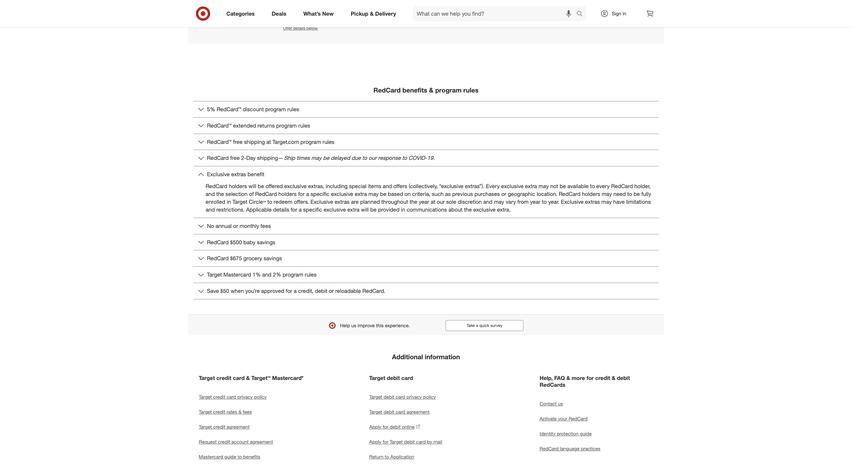 Task type: describe. For each thing, give the bounding box(es) containing it.
reloadable
[[336, 288, 361, 294]]

credit for target credit card privacy policy
[[213, 394, 225, 400]]

categories link
[[221, 6, 263, 21]]

debit inside 'link'
[[384, 394, 395, 400]]

mastercard inside mastercard guide to benefits link
[[199, 454, 223, 460]]

redcard inside dropdown button
[[207, 255, 229, 262]]

target mastercard 1% and 2% program rules
[[207, 271, 317, 278]]

in inside the you could save nearly $500 in baby's first year with your redcard.
[[443, 0, 454, 6]]

mastercard inside target mastercard 1% and 2% program rules dropdown button
[[224, 271, 251, 278]]

policy for debit
[[423, 394, 436, 400]]

target credit rates & fees
[[199, 409, 252, 415]]

communications
[[407, 206, 447, 213]]

restrictions.
[[216, 206, 245, 213]]

credit for request credit account agreement
[[218, 439, 230, 445]]

what's new link
[[298, 6, 343, 21]]

2 horizontal spatial extras
[[586, 198, 600, 205]]

& right rates
[[239, 409, 242, 415]]

and up based
[[383, 183, 392, 190]]

every
[[597, 183, 610, 190]]

what's new
[[304, 10, 334, 17]]

program inside redcard™ free shipping at target.com program rules dropdown button
[[301, 138, 321, 145]]

savings for redcard $500 baby savings
[[257, 239, 276, 246]]

target for target credit agreement
[[199, 424, 212, 430]]

redcard benefits & program rules
[[374, 86, 479, 94]]

for inside the apply for debit online link
[[383, 424, 389, 430]]

1 vertical spatial specific
[[303, 206, 322, 213]]

0 vertical spatial extra
[[525, 183, 537, 190]]

1 horizontal spatial exclusive
[[311, 198, 333, 205]]

may left have
[[602, 198, 612, 205]]

save
[[344, 0, 371, 6]]

discretion
[[458, 198, 482, 205]]

or inside save $50 when you're approved for a credit, debit or reloadable redcard. "dropdown button"
[[329, 288, 334, 294]]

may up location.
[[539, 183, 549, 190]]

for up offers. at the top left of page
[[298, 191, 305, 197]]

debit inside help, faq & more for credit & debit redcards
[[617, 375, 630, 381]]

to right due
[[363, 155, 367, 162]]

categories
[[227, 10, 255, 17]]

you're
[[246, 288, 260, 294]]

credit for target credit agreement
[[213, 424, 225, 430]]

savings for redcard $675 grocery savings
[[264, 255, 282, 262]]

redcard. for reloadable
[[363, 288, 386, 294]]

including
[[326, 183, 348, 190]]

redcard. for your
[[395, 6, 450, 21]]

0 vertical spatial specific
[[311, 191, 330, 197]]

us for contact
[[558, 401, 563, 407]]

search button
[[574, 6, 590, 22]]

1 vertical spatial benefits
[[243, 454, 260, 460]]

help, faq & more for credit & debit redcards
[[540, 375, 630, 388]]

with
[[338, 6, 363, 21]]

search
[[574, 11, 590, 18]]

target credit rates & fees link
[[199, 405, 313, 420]]

redcard language practices
[[540, 446, 601, 452]]

monthly
[[240, 223, 259, 229]]

rules inside target mastercard 1% and 2% program rules dropdown button
[[305, 271, 317, 278]]

target credit agreement
[[199, 424, 250, 430]]

redcard™ inside the 5% redcard™ discount program rules dropdown button
[[217, 106, 241, 113]]

2 horizontal spatial year
[[531, 198, 541, 205]]

and up enrolled
[[206, 191, 215, 197]]

1 horizontal spatial holders
[[279, 191, 297, 197]]

activate your redcard
[[540, 416, 588, 422]]

debit inside "dropdown button"
[[315, 288, 328, 294]]

no
[[207, 223, 214, 229]]

2 vertical spatial extra
[[348, 206, 360, 213]]

for down offers. at the top left of page
[[291, 206, 297, 213]]

you
[[283, 0, 305, 6]]

to right circle™
[[268, 198, 272, 205]]

rules for redcard™ extended returns program rules
[[299, 122, 310, 129]]

offers.
[[294, 198, 309, 205]]

location.
[[537, 191, 558, 197]]

0 horizontal spatial holders
[[229, 183, 247, 190]]

survey
[[491, 323, 503, 328]]

target debit card privacy policy
[[370, 394, 436, 400]]

1 horizontal spatial benefits
[[403, 86, 428, 94]]

card for target credit card privacy policy
[[227, 394, 236, 400]]

be up limitations
[[634, 191, 640, 197]]

& left target™
[[246, 375, 250, 381]]

& up contact us link
[[612, 375, 616, 381]]

target for target debit card
[[370, 375, 386, 381]]

return
[[370, 454, 384, 460]]

extras inside dropdown button
[[231, 171, 246, 178]]

first
[[283, 6, 306, 21]]

may right the times
[[312, 155, 322, 162]]

1 vertical spatial extra
[[355, 191, 367, 197]]

such
[[432, 191, 444, 197]]

be down 'items'
[[380, 191, 387, 197]]

target for target credit rates & fees
[[199, 409, 212, 415]]

target for target credit card privacy policy
[[199, 394, 212, 400]]

19.
[[428, 155, 435, 162]]

—
[[278, 155, 283, 162]]

sign in
[[612, 11, 627, 16]]

agreement for card
[[407, 409, 430, 415]]

rules for 5% redcard™ discount program rules
[[288, 106, 299, 113]]

program inside target mastercard 1% and 2% program rules dropdown button
[[283, 271, 303, 278]]

apply for apply for debit online
[[370, 424, 382, 430]]

ship
[[284, 155, 295, 162]]

target credit card & target™ mastercard®
[[199, 375, 304, 381]]

and inside dropdown button
[[262, 271, 272, 278]]

target credit agreement link
[[199, 420, 313, 435]]

extra.
[[497, 206, 511, 213]]

from
[[518, 198, 529, 205]]

target inside redcard holders will be offered exclusive extras, including special items and offers (collectively, "exclusive extras"). every exclusive extra may not be available to every redcard holder, and the selection of redcard holders for a specific exclusive extra may be based on criteria, such as previous purchases or geographic location. redcard holders may need to be fully enrolled in target circle™ to redeem offers. exclusive extras are planned throughout the year at our sole discretion and may vary from year to year. exclusive extras may have limitations and restrictions. applicable details for a specific exclusive extra will be provided in communications about the exclusive extra.
[[233, 198, 248, 205]]

to left every
[[591, 183, 595, 190]]

geographic
[[508, 191, 536, 197]]

account
[[232, 439, 249, 445]]

may up extra.
[[494, 198, 505, 205]]

5%
[[207, 106, 215, 113]]

response
[[378, 155, 401, 162]]

throughout
[[382, 198, 408, 205]]

every
[[486, 183, 500, 190]]

help
[[340, 323, 350, 328]]

redcard language practices link
[[540, 441, 654, 456]]

save $50 when you're approved for a credit, debit or reloadable redcard. button
[[194, 283, 659, 299]]

policy for credit
[[254, 394, 267, 400]]

due
[[352, 155, 361, 162]]

online
[[402, 424, 415, 430]]

& up the 5% redcard™ discount program rules dropdown button
[[429, 86, 434, 94]]

applicable
[[246, 206, 272, 213]]

agreement for account
[[250, 439, 273, 445]]

redcard inside redcard language practices link
[[540, 446, 559, 452]]

be down benefit
[[258, 183, 264, 190]]

at inside redcard holders will be offered exclusive extras, including special items and offers (collectively, "exclusive extras"). every exclusive extra may not be available to every redcard holder, and the selection of redcard holders for a specific exclusive extra may be based on criteria, such as previous purchases or geographic location. redcard holders may need to be fully enrolled in target circle™ to redeem offers. exclusive extras are planned throughout the year at our sole discretion and may vary from year to year. exclusive extras may have limitations and restrictions. applicable details for a specific exclusive extra will be provided in communications about the exclusive extra.
[[431, 198, 436, 205]]

additional information
[[392, 353, 460, 361]]

rules inside redcard™ free shipping at target.com program rules dropdown button
[[323, 138, 335, 145]]

be right the not
[[560, 183, 566, 190]]

for inside apply for target debit card by mail link
[[383, 439, 389, 445]]

rates
[[227, 409, 237, 415]]

deals link
[[266, 6, 295, 21]]

approved
[[261, 288, 284, 294]]

request
[[199, 439, 217, 445]]

limitations
[[627, 198, 651, 205]]

you could save nearly $500 in baby's first year with your redcard.
[[283, 0, 496, 21]]

redcard holders will be offered exclusive extras, including special items and offers (collectively, "exclusive extras"). every exclusive extra may not be available to every redcard holder, and the selection of redcard holders for a specific exclusive extra may be based on criteria, such as previous purchases or geographic location. redcard holders may need to be fully enrolled in target circle™ to redeem offers. exclusive extras are planned throughout the year at our sole discretion and may vary from year to year. exclusive extras may have limitations and restrictions. applicable details for a specific exclusive extra will be provided in communications about the exclusive extra.
[[206, 183, 652, 213]]

0 horizontal spatial will
[[249, 183, 256, 190]]

to left covid-
[[403, 155, 407, 162]]

may down 'items'
[[369, 191, 379, 197]]

offered
[[266, 183, 283, 190]]

offer
[[283, 26, 292, 31]]

or inside no annual or monthly fees dropdown button
[[233, 223, 238, 229]]

target credit card privacy policy link
[[199, 390, 313, 405]]

0 horizontal spatial the
[[216, 191, 224, 197]]

redcard free 2-day shipping — ship times may be delayed due to our response to covid-19.
[[207, 155, 435, 162]]

target down apply for debit online
[[390, 439, 403, 445]]

may down every
[[602, 191, 612, 197]]

1 vertical spatial shipping
[[257, 155, 278, 162]]

& right "pickup"
[[370, 10, 374, 17]]

experience.
[[385, 323, 410, 328]]

in down throughout
[[401, 206, 406, 213]]

to right need
[[628, 191, 633, 197]]

exclusive extras benefit button
[[194, 167, 659, 183]]

planned
[[360, 198, 380, 205]]

redcard $675 grocery savings
[[207, 255, 282, 262]]

information
[[425, 353, 460, 361]]

1 horizontal spatial extras
[[335, 198, 350, 205]]

as
[[445, 191, 451, 197]]

by
[[427, 439, 432, 445]]

mail
[[434, 439, 443, 445]]

annual
[[216, 223, 232, 229]]

us for help
[[352, 323, 357, 328]]

details inside redcard holders will be offered exclusive extras, including special items and offers (collectively, "exclusive extras"). every exclusive extra may not be available to every redcard holder, and the selection of redcard holders for a specific exclusive extra may be based on criteria, such as previous purchases or geographic location. redcard holders may need to be fully enrolled in target circle™ to redeem offers. exclusive extras are planned throughout the year at our sole discretion and may vary from year to year. exclusive extras may have limitations and restrictions. applicable details for a specific exclusive extra will be provided in communications about the exclusive extra.
[[273, 206, 289, 213]]

request credit account agreement link
[[199, 435, 313, 450]]

mastercard guide to benefits link
[[199, 450, 313, 464]]

have
[[614, 198, 625, 205]]

activate your redcard link
[[540, 411, 654, 426]]

extras,
[[308, 183, 324, 190]]



Task type: locate. For each thing, give the bounding box(es) containing it.
1 horizontal spatial will
[[361, 206, 369, 213]]

criteria,
[[413, 191, 431, 197]]

return to application link
[[370, 450, 483, 464]]

baby's
[[457, 0, 496, 6]]

or right annual
[[233, 223, 238, 229]]

credit right more on the bottom right
[[596, 375, 611, 381]]

faq
[[555, 375, 565, 381]]

target up target credit card privacy policy
[[199, 375, 215, 381]]

and down the purchases
[[484, 198, 493, 205]]

mastercard®
[[272, 375, 304, 381]]

privacy up target debit card agreement link
[[407, 394, 422, 400]]

1 horizontal spatial details
[[294, 26, 306, 31]]

redcard. inside "dropdown button"
[[363, 288, 386, 294]]

redcard. right reloadable
[[363, 288, 386, 294]]

us right help
[[352, 323, 357, 328]]

1 horizontal spatial or
[[329, 288, 334, 294]]

redcard™ for free
[[207, 138, 232, 145]]

pickup
[[351, 10, 369, 17]]

0 horizontal spatial $500
[[230, 239, 242, 246]]

1 vertical spatial free
[[230, 155, 240, 162]]

rules for redcard benefits & program rules
[[464, 86, 479, 94]]

redeem
[[274, 198, 293, 205]]

exclusive down available
[[561, 198, 584, 205]]

year inside the you could save nearly $500 in baby's first year with your redcard.
[[310, 6, 335, 21]]

a right take
[[476, 323, 479, 328]]

program for returns
[[276, 122, 297, 129]]

a inside take a quick survey button
[[476, 323, 479, 328]]

year.
[[549, 198, 560, 205]]

free inside redcard™ free shipping at target.com program rules dropdown button
[[233, 138, 243, 145]]

1 vertical spatial mastercard
[[199, 454, 223, 460]]

0 horizontal spatial policy
[[254, 394, 267, 400]]

(collectively,
[[409, 183, 438, 190]]

target debit card agreement
[[370, 409, 430, 415]]

1 vertical spatial fees
[[243, 409, 252, 415]]

card for target debit card privacy policy
[[396, 394, 406, 400]]

1 horizontal spatial our
[[437, 198, 445, 205]]

available
[[568, 183, 589, 190]]

target up target credit agreement
[[199, 409, 212, 415]]

apply down target debit card agreement
[[370, 424, 382, 430]]

redcard $675 grocery savings button
[[194, 251, 659, 267]]

extended
[[233, 122, 256, 129]]

to down location.
[[542, 198, 547, 205]]

in right sign
[[623, 11, 627, 16]]

program up the 5% redcard™ discount program rules dropdown button
[[436, 86, 462, 94]]

covid-
[[409, 155, 428, 162]]

2 apply from the top
[[370, 439, 382, 445]]

privacy up target credit rates & fees link
[[238, 394, 253, 400]]

policy inside 'link'
[[423, 394, 436, 400]]

0 vertical spatial free
[[233, 138, 243, 145]]

holders up selection
[[229, 183, 247, 190]]

card up target debit card agreement
[[396, 394, 406, 400]]

previous
[[453, 191, 473, 197]]

card up rates
[[227, 394, 236, 400]]

credit for target credit card & target™ mastercard®
[[217, 375, 232, 381]]

1 vertical spatial our
[[437, 198, 445, 205]]

1 vertical spatial us
[[558, 401, 563, 407]]

0 vertical spatial fees
[[261, 223, 271, 229]]

$500 inside dropdown button
[[230, 239, 242, 246]]

program up returns
[[265, 106, 286, 113]]

$500 inside the you could save nearly $500 in baby's first year with your redcard.
[[414, 0, 440, 6]]

credit inside help, faq & more for credit & debit redcards
[[596, 375, 611, 381]]

circle™
[[249, 198, 266, 205]]

1 vertical spatial your
[[559, 416, 568, 422]]

identity protection guide link
[[540, 426, 654, 441]]

2 horizontal spatial the
[[464, 206, 472, 213]]

apply up return
[[370, 439, 382, 445]]

or
[[502, 191, 507, 197], [233, 223, 238, 229], [329, 288, 334, 294]]

selection
[[226, 191, 248, 197]]

2 horizontal spatial holders
[[582, 191, 601, 197]]

& right faq
[[567, 375, 571, 381]]

0 horizontal spatial us
[[352, 323, 357, 328]]

in up restrictions.
[[227, 198, 231, 205]]

returns
[[258, 122, 275, 129]]

0 horizontal spatial fees
[[243, 409, 252, 415]]

specific down offers. at the top left of page
[[303, 206, 322, 213]]

apply
[[370, 424, 382, 430], [370, 439, 382, 445]]

exclusive extras benefit
[[207, 171, 265, 178]]

credit for target credit rates & fees
[[213, 409, 225, 415]]

will down planned on the left top of the page
[[361, 206, 369, 213]]

5% redcard™ discount program rules
[[207, 106, 299, 113]]

our right due
[[369, 155, 377, 162]]

a
[[306, 191, 309, 197], [299, 206, 302, 213], [294, 288, 297, 294], [476, 323, 479, 328]]

0 horizontal spatial our
[[369, 155, 377, 162]]

redcard inside activate your redcard link
[[569, 416, 588, 422]]

0 horizontal spatial exclusive
[[207, 171, 230, 178]]

offer details below.
[[283, 26, 318, 31]]

year down criteria,
[[419, 198, 429, 205]]

target for target debit card agreement
[[370, 409, 383, 415]]

target up save
[[207, 271, 222, 278]]

redcard™ for extended
[[207, 122, 232, 129]]

0 vertical spatial $500
[[414, 0, 440, 6]]

0 vertical spatial your
[[366, 6, 392, 21]]

1 horizontal spatial policy
[[423, 394, 436, 400]]

1 vertical spatial or
[[233, 223, 238, 229]]

quick
[[480, 323, 490, 328]]

1 horizontal spatial redcard.
[[395, 6, 450, 21]]

1 apply from the top
[[370, 424, 382, 430]]

take a quick survey button
[[446, 320, 524, 331]]

fees for target credit rates & fees
[[243, 409, 252, 415]]

0 vertical spatial shipping
[[244, 138, 265, 145]]

a up offers. at the top left of page
[[306, 191, 309, 197]]

agreement
[[407, 409, 430, 415], [227, 424, 250, 430], [250, 439, 273, 445]]

free up 2-
[[233, 138, 243, 145]]

card for target debit card agreement
[[396, 409, 406, 415]]

2 horizontal spatial or
[[502, 191, 507, 197]]

extra
[[525, 183, 537, 190], [355, 191, 367, 197], [348, 206, 360, 213]]

credit up target credit card privacy policy
[[217, 375, 232, 381]]

0 horizontal spatial guide
[[225, 454, 236, 460]]

extras left are
[[335, 198, 350, 205]]

a left credit,
[[294, 288, 297, 294]]

agreement down 'target credit agreement' link
[[250, 439, 273, 445]]

extra down special
[[355, 191, 367, 197]]

0 vertical spatial mastercard
[[224, 271, 251, 278]]

0 vertical spatial our
[[369, 155, 377, 162]]

2 vertical spatial agreement
[[250, 439, 273, 445]]

privacy
[[238, 394, 253, 400], [407, 394, 422, 400]]

1 horizontal spatial at
[[431, 198, 436, 205]]

credit down target credit agreement
[[218, 439, 230, 445]]

extras").
[[465, 183, 485, 190]]

program up the times
[[301, 138, 321, 145]]

take
[[467, 323, 475, 328]]

and
[[383, 183, 392, 190], [206, 191, 215, 197], [484, 198, 493, 205], [206, 206, 215, 213], [262, 271, 272, 278]]

shipping up day
[[244, 138, 265, 145]]

discount
[[243, 106, 264, 113]]

fees for no annual or monthly fees
[[261, 223, 271, 229]]

specific down extras,
[[311, 191, 330, 197]]

enrolled
[[206, 198, 225, 205]]

redcard.
[[395, 6, 450, 21], [363, 288, 386, 294]]

holder,
[[635, 183, 651, 190]]

target down selection
[[233, 198, 248, 205]]

exclusive
[[207, 171, 230, 178], [311, 198, 333, 205], [561, 198, 584, 205]]

target for target debit card privacy policy
[[370, 394, 383, 400]]

holders down every
[[582, 191, 601, 197]]

grocery
[[244, 255, 262, 262]]

0 horizontal spatial benefits
[[243, 454, 260, 460]]

0 horizontal spatial or
[[233, 223, 238, 229]]

0 vertical spatial guide
[[580, 431, 592, 437]]

to right return
[[385, 454, 389, 460]]

holders up redeem
[[279, 191, 297, 197]]

new
[[322, 10, 334, 17]]

card down target debit card privacy policy at the bottom
[[396, 409, 406, 415]]

exclusive inside exclusive extras benefit dropdown button
[[207, 171, 230, 178]]

card for target debit card
[[402, 375, 413, 381]]

privacy inside 'link'
[[407, 394, 422, 400]]

program for &
[[436, 86, 462, 94]]

0 vertical spatial details
[[294, 26, 306, 31]]

0 horizontal spatial redcard.
[[363, 288, 386, 294]]

program for discount
[[265, 106, 286, 113]]

1 vertical spatial will
[[361, 206, 369, 213]]

target down target debit card
[[370, 394, 383, 400]]

below.
[[307, 26, 318, 31]]

2 vertical spatial or
[[329, 288, 334, 294]]

2 privacy from the left
[[407, 394, 422, 400]]

a down offers. at the top left of page
[[299, 206, 302, 213]]

0 vertical spatial or
[[502, 191, 507, 197]]

0 vertical spatial redcard™
[[217, 106, 241, 113]]

us
[[352, 323, 357, 328], [558, 401, 563, 407]]

0 vertical spatial agreement
[[407, 409, 430, 415]]

at inside dropdown button
[[267, 138, 271, 145]]

rules inside redcard™ extended returns program rules "dropdown button"
[[299, 122, 310, 129]]

target debit card
[[370, 375, 413, 381]]

for down target debit card agreement
[[383, 424, 389, 430]]

target inside dropdown button
[[207, 271, 222, 278]]

mastercard
[[224, 271, 251, 278], [199, 454, 223, 460]]

apply for target debit card by mail link
[[370, 435, 483, 450]]

1 vertical spatial the
[[410, 198, 418, 205]]

program inside the 5% redcard™ discount program rules dropdown button
[[265, 106, 286, 113]]

1 vertical spatial at
[[431, 198, 436, 205]]

extra down are
[[348, 206, 360, 213]]

year right from
[[531, 198, 541, 205]]

1 horizontal spatial the
[[410, 198, 418, 205]]

privacy for debit
[[407, 394, 422, 400]]

may
[[312, 155, 322, 162], [539, 183, 549, 190], [369, 191, 379, 197], [602, 191, 612, 197], [494, 198, 505, 205], [602, 198, 612, 205]]

program right 2%
[[283, 271, 303, 278]]

the up enrolled
[[216, 191, 224, 197]]

the
[[216, 191, 224, 197], [410, 198, 418, 205], [464, 206, 472, 213]]

card up target credit card privacy policy
[[233, 375, 245, 381]]

What can we help you find? suggestions appear below search field
[[413, 6, 579, 21]]

credit,
[[298, 288, 314, 294]]

details down redeem
[[273, 206, 289, 213]]

fees right "monthly" on the top left of page
[[261, 223, 271, 229]]

your down "nearly"
[[366, 6, 392, 21]]

will up of
[[249, 183, 256, 190]]

guide down request credit account agreement
[[225, 454, 236, 460]]

fully
[[642, 191, 652, 197]]

0 vertical spatial at
[[267, 138, 271, 145]]

redcard™ free shipping at target.com program rules
[[207, 138, 335, 145]]

for inside help, faq & more for credit & debit redcards
[[587, 375, 594, 381]]

program inside redcard™ extended returns program rules "dropdown button"
[[276, 122, 297, 129]]

target for target credit card & target™ mastercard®
[[199, 375, 215, 381]]

exclusive up selection
[[207, 171, 230, 178]]

apply for debit online link
[[370, 420, 483, 435]]

credit down target credit rates & fees
[[213, 424, 225, 430]]

fees right rates
[[243, 409, 252, 415]]

0 horizontal spatial mastercard
[[199, 454, 223, 460]]

save
[[207, 288, 219, 294]]

sign in link
[[595, 6, 637, 21]]

your inside the you could save nearly $500 in baby's first year with your redcard.
[[366, 6, 392, 21]]

mastercard down request
[[199, 454, 223, 460]]

1 vertical spatial redcard.
[[363, 288, 386, 294]]

are
[[351, 198, 359, 205]]

to down account
[[238, 454, 242, 460]]

0 horizontal spatial your
[[366, 6, 392, 21]]

identity
[[540, 431, 556, 437]]

1 vertical spatial $500
[[230, 239, 242, 246]]

for inside save $50 when you're approved for a credit, debit or reloadable redcard. "dropdown button"
[[286, 288, 292, 294]]

0 vertical spatial redcard.
[[395, 6, 450, 21]]

or inside redcard holders will be offered exclusive extras, including special items and offers (collectively, "exclusive extras"). every exclusive extra may not be available to every redcard holder, and the selection of redcard holders for a specific exclusive extra may be based on criteria, such as previous purchases or geographic location. redcard holders may need to be fully enrolled in target circle™ to redeem offers. exclusive extras are planned throughout the year at our sole discretion and may vary from year to year. exclusive extras may have limitations and restrictions. applicable details for a specific exclusive extra will be provided in communications about the exclusive extra.
[[502, 191, 507, 197]]

2 horizontal spatial exclusive
[[561, 198, 584, 205]]

1 vertical spatial agreement
[[227, 424, 250, 430]]

target for target mastercard 1% and 2% program rules
[[207, 271, 222, 278]]

card left "by"
[[417, 439, 426, 445]]

be left delayed
[[323, 155, 330, 162]]

credit left rates
[[213, 409, 225, 415]]

apply for apply for target debit card by mail
[[370, 439, 382, 445]]

2 vertical spatial redcard™
[[207, 138, 232, 145]]

of
[[249, 191, 254, 197]]

details right offer
[[294, 26, 306, 31]]

be down planned on the left top of the page
[[371, 206, 377, 213]]

and down enrolled
[[206, 206, 215, 213]]

benefits down request credit account agreement link
[[243, 454, 260, 460]]

fees inside no annual or monthly fees dropdown button
[[261, 223, 271, 229]]

target
[[233, 198, 248, 205], [207, 271, 222, 278], [199, 375, 215, 381], [370, 375, 386, 381], [199, 394, 212, 400], [370, 394, 383, 400], [199, 409, 212, 415], [370, 409, 383, 415], [199, 424, 212, 430], [390, 439, 403, 445]]

for right more on the bottom right
[[587, 375, 594, 381]]

card for target credit card & target™ mastercard®
[[233, 375, 245, 381]]

0 vertical spatial benefits
[[403, 86, 428, 94]]

1 horizontal spatial fees
[[261, 223, 271, 229]]

0 vertical spatial savings
[[257, 239, 276, 246]]

your right activate
[[559, 416, 568, 422]]

a inside save $50 when you're approved for a credit, debit or reloadable redcard. "dropdown button"
[[294, 288, 297, 294]]

2 policy from the left
[[423, 394, 436, 400]]

1 policy from the left
[[254, 394, 267, 400]]

redcard™ inside redcard™ free shipping at target.com program rules dropdown button
[[207, 138, 232, 145]]

1 privacy from the left
[[238, 394, 253, 400]]

savings up 2%
[[264, 255, 282, 262]]

0 vertical spatial apply
[[370, 424, 382, 430]]

1 vertical spatial apply
[[370, 439, 382, 445]]

based
[[388, 191, 403, 197]]

1 horizontal spatial $500
[[414, 0, 440, 6]]

0 vertical spatial the
[[216, 191, 224, 197]]

1 horizontal spatial mastercard
[[224, 271, 251, 278]]

shipping inside dropdown button
[[244, 138, 265, 145]]

free for redcard
[[230, 155, 240, 162]]

in
[[443, 0, 454, 6], [623, 11, 627, 16], [227, 198, 231, 205], [401, 206, 406, 213]]

apply for target debit card by mail
[[370, 439, 443, 445]]

extra up geographic
[[525, 183, 537, 190]]

1 horizontal spatial privacy
[[407, 394, 422, 400]]

savings
[[257, 239, 276, 246], [264, 255, 282, 262]]

redcard™ inside redcard™ extended returns program rules "dropdown button"
[[207, 122, 232, 129]]

1 horizontal spatial your
[[559, 416, 568, 422]]

0 horizontal spatial at
[[267, 138, 271, 145]]

offer details below. link
[[283, 26, 318, 31]]

at down returns
[[267, 138, 271, 145]]

request credit account agreement
[[199, 439, 273, 445]]

free for redcard™
[[233, 138, 243, 145]]

program
[[436, 86, 462, 94], [265, 106, 286, 113], [276, 122, 297, 129], [301, 138, 321, 145], [283, 271, 303, 278]]

1 horizontal spatial guide
[[580, 431, 592, 437]]

0 horizontal spatial extras
[[231, 171, 246, 178]]

at down the such
[[431, 198, 436, 205]]

target inside 'link'
[[370, 394, 383, 400]]

redcard. inside the you could save nearly $500 in baby's first year with your redcard.
[[395, 6, 450, 21]]

1 vertical spatial details
[[273, 206, 289, 213]]

us right contact
[[558, 401, 563, 407]]

0 vertical spatial us
[[352, 323, 357, 328]]

target up request
[[199, 424, 212, 430]]

redcard inside 'redcard $500 baby savings' dropdown button
[[207, 239, 229, 246]]

fees inside target credit rates & fees link
[[243, 409, 252, 415]]

1 vertical spatial savings
[[264, 255, 282, 262]]

card inside 'link'
[[396, 394, 406, 400]]

extras down 2-
[[231, 171, 246, 178]]

vary
[[506, 198, 516, 205]]

rules inside the 5% redcard™ discount program rules dropdown button
[[288, 106, 299, 113]]

offers
[[394, 183, 408, 190]]

protection
[[557, 431, 579, 437]]

policy
[[254, 394, 267, 400], [423, 394, 436, 400]]

2 vertical spatial the
[[464, 206, 472, 213]]

more
[[572, 375, 586, 381]]

1 vertical spatial guide
[[225, 454, 236, 460]]

0 horizontal spatial privacy
[[238, 394, 253, 400]]

apply for debit online
[[370, 424, 415, 430]]

agreement up account
[[227, 424, 250, 430]]

redcard. down "nearly"
[[395, 6, 450, 21]]

1 horizontal spatial year
[[419, 198, 429, 205]]

not
[[551, 183, 559, 190]]

details
[[294, 26, 306, 31], [273, 206, 289, 213]]

sign
[[612, 11, 622, 16]]

redcard™ free shipping at target.com program rules button
[[194, 134, 659, 150]]

day
[[246, 155, 256, 162]]

agreement down target debit card privacy policy 'link'
[[407, 409, 430, 415]]

sole
[[447, 198, 457, 205]]

target up apply for debit online
[[370, 409, 383, 415]]

1 horizontal spatial us
[[558, 401, 563, 407]]

0 horizontal spatial details
[[273, 206, 289, 213]]

1 vertical spatial redcard™
[[207, 122, 232, 129]]

savings right baby
[[257, 239, 276, 246]]

target debit card agreement link
[[370, 405, 483, 420]]

rules
[[464, 86, 479, 94], [288, 106, 299, 113], [299, 122, 310, 129], [323, 138, 335, 145], [305, 271, 317, 278]]

identity protection guide
[[540, 431, 592, 437]]

0 horizontal spatial year
[[310, 6, 335, 21]]

our inside redcard holders will be offered exclusive extras, including special items and offers (collectively, "exclusive extras"). every exclusive extra may not be available to every redcard holder, and the selection of redcard holders for a specific exclusive extra may be based on criteria, such as previous purchases or geographic location. redcard holders may need to be fully enrolled in target circle™ to redeem offers. exclusive extras are planned throughout the year at our sole discretion and may vary from year to year. exclusive extras may have limitations and restrictions. applicable details for a specific exclusive extra will be provided in communications about the exclusive extra.
[[437, 198, 445, 205]]

debit
[[315, 288, 328, 294], [387, 375, 400, 381], [617, 375, 630, 381], [384, 394, 395, 400], [384, 409, 395, 415], [390, 424, 401, 430], [404, 439, 415, 445]]

0 vertical spatial will
[[249, 183, 256, 190]]

privacy for credit
[[238, 394, 253, 400]]



Task type: vqa. For each thing, say whether or not it's contained in the screenshot.
Apply for Target debit card by mail link
yes



